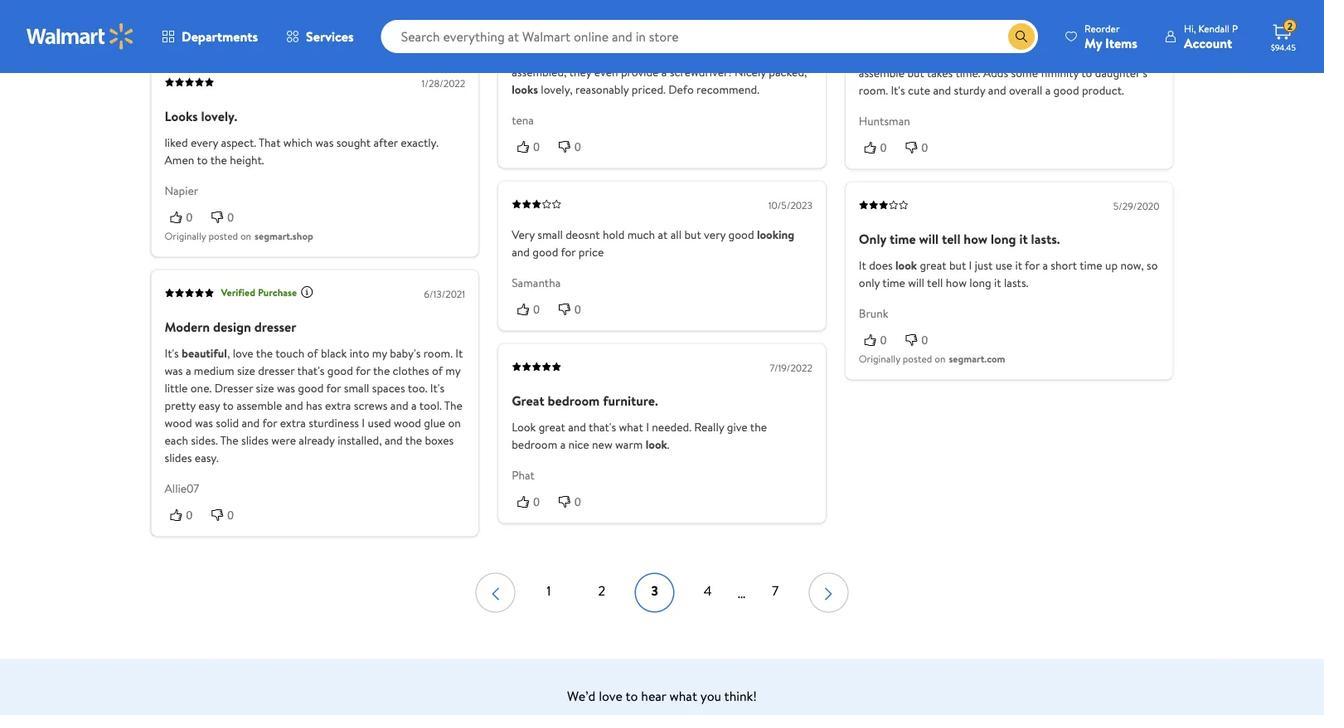 Task type: locate. For each thing, give the bounding box(es) containing it.
of left black
[[307, 345, 318, 361]]

my right the into
[[372, 345, 387, 361]]

what left you
[[670, 686, 698, 705]]

1 vertical spatial lasts.
[[1005, 275, 1029, 291]]

and down the adds
[[989, 82, 1007, 98]]

love inside ', love the touch of black into my baby's room. it was a medium size dresser that's good for the clothes of my little one. dresser size was good for small spaces too. it's pretty easy to assemble and has extra screws and a tool. the wood was solid and for extra sturdiness i used wood glue on each sides. the slides were already installed, and the boxes slides easy.'
[[233, 345, 254, 361]]

had
[[531, 47, 549, 63]]

what up warm
[[619, 419, 644, 435]]

size right dresser on the bottom left
[[256, 380, 274, 396]]

that's down touch
[[297, 363, 325, 379]]

the right had on the left top of the page
[[551, 47, 568, 63]]

1 vertical spatial 4
[[704, 582, 712, 600]]

bedroom up new on the bottom left of the page
[[548, 391, 600, 409]]

0 horizontal spatial love
[[233, 345, 254, 361]]

extra
[[325, 397, 351, 414], [280, 415, 306, 431]]

0 horizontal spatial slides
[[165, 450, 192, 466]]

great
[[920, 257, 947, 273], [539, 419, 566, 435]]

2 horizontal spatial but
[[950, 257, 967, 273]]

tell
[[942, 229, 961, 248], [928, 275, 944, 291]]

assemble down dresser on the bottom left
[[237, 397, 282, 414]]

that's up new on the bottom left of the page
[[589, 419, 616, 435]]

small
[[538, 227, 563, 243], [344, 380, 369, 396]]

nice
[[983, 47, 1003, 64], [569, 436, 590, 453]]

1 horizontal spatial i
[[646, 419, 649, 435]]

the inside liked every aspect. that which was sought after exactly. amen to the height.
[[210, 152, 227, 168]]

it's left cute in the top right of the page
[[891, 82, 906, 98]]

the inside look great and that's what i needed. really give the bedroom a nice new warm
[[751, 419, 767, 435]]

1 vertical spatial nice
[[569, 436, 590, 453]]

good inside pretty nice as for the price.  easy to assemble but takes time.  adds some fiminity to daughter's room.  it's cute and sturdy and overall a good product.
[[1054, 82, 1080, 98]]

i up look .
[[646, 419, 649, 435]]

account
[[1185, 34, 1233, 52]]

the down great little dresser
[[859, 47, 878, 64]]

some
[[1012, 65, 1039, 81]]

dresser up touch
[[254, 317, 297, 336]]

good down black
[[328, 363, 353, 379]]

1 vertical spatial extra
[[280, 415, 306, 431]]

and left it's
[[679, 47, 697, 63]]

at
[[658, 227, 668, 243]]

0 vertical spatial 4
[[601, 47, 608, 63]]

0 horizontal spatial what
[[619, 419, 644, 435]]

1 vertical spatial pretty
[[165, 397, 196, 414]]

1 horizontal spatial slides
[[241, 432, 269, 448]]

and down great bedroom furniture.
[[568, 419, 586, 435]]

0 vertical spatial assemble
[[859, 65, 905, 81]]

recommend.
[[697, 81, 760, 98]]

1 horizontal spatial it's
[[430, 380, 445, 396]]

great for great bedroom furniture.
[[512, 391, 545, 409]]

small inside very small deosnt hold much at all but very good looking and good for price
[[538, 227, 563, 243]]

1 vertical spatial originally
[[165, 229, 206, 243]]

walmart image
[[27, 23, 134, 50]]

1 vertical spatial but
[[685, 227, 702, 243]]

segmart.com
[[949, 351, 1006, 365]]

small up the screws
[[344, 380, 369, 396]]

1/28/2022
[[422, 76, 466, 90]]

sought
[[337, 135, 371, 151]]

0 vertical spatial great
[[920, 257, 947, 273]]

wood
[[165, 415, 192, 431], [394, 415, 421, 431]]

that's inside ', love the touch of black into my baby's room. it was a medium size dresser that's good for the clothes of my little one. dresser size was good for small spaces too. it's pretty easy to assemble and has extra screws and a tool. the wood was solid and for extra sturdiness i used wood glue on each sides. the slides were already installed, and the boxes slides easy.'
[[297, 363, 325, 379]]

and down very on the top of the page
[[512, 244, 530, 260]]

a down it's beautiful
[[186, 363, 191, 379]]

0 vertical spatial extra
[[325, 397, 351, 414]]

0 vertical spatial of
[[307, 345, 318, 361]]

wood left the glue on the bottom of the page
[[394, 415, 421, 431]]

0 vertical spatial it's
[[891, 82, 906, 98]]

1 horizontal spatial what
[[670, 686, 698, 705]]

it's
[[891, 82, 906, 98], [165, 345, 179, 361], [430, 380, 445, 396]]

deosnt
[[566, 227, 600, 243]]

2 horizontal spatial the
[[859, 47, 878, 64]]

overall
[[1010, 82, 1043, 98]]

size up dresser on the bottom left
[[237, 363, 255, 379]]

every
[[191, 135, 218, 151]]

0 horizontal spatial i
[[362, 415, 365, 431]]

it's up tool.
[[430, 380, 445, 396]]

0
[[534, 140, 540, 153], [575, 140, 581, 153], [881, 141, 887, 154], [922, 141, 929, 154], [186, 210, 193, 224], [228, 210, 234, 224], [534, 302, 540, 316], [575, 302, 581, 316], [881, 333, 887, 346], [922, 333, 929, 346], [534, 495, 540, 508], [575, 495, 581, 508], [186, 508, 193, 521], [228, 508, 234, 521]]

1 horizontal spatial size
[[256, 380, 274, 396]]

0 vertical spatial lasts.
[[1032, 229, 1061, 248]]

time right only
[[890, 229, 916, 248]]

but up cute in the top right of the page
[[908, 65, 925, 81]]

the inside we had the white 4 drawer chest and it's spot on! easily assembled, they even provide a screwdriver! nicely packed, looks lovely, reasonably priced. defo recommend.
[[551, 47, 568, 63]]

1 vertical spatial looks
[[512, 81, 538, 98]]

1 vertical spatial small
[[344, 380, 369, 396]]

looks up takes
[[920, 47, 946, 64]]

how up the just
[[964, 229, 988, 248]]

pretty nice as for the price.  easy to assemble but takes time.  adds some fiminity to daughter's room.  it's cute and sturdy and overall a good product.
[[859, 47, 1148, 98]]

and left "smart."
[[552, 19, 573, 37]]

give
[[727, 419, 748, 435]]

good down "fiminity"
[[1054, 82, 1080, 98]]

on left zhupeicheng.com
[[240, 18, 251, 32]]

what inside look great and that's what i needed. really give the bedroom a nice new warm
[[619, 419, 644, 435]]

and inside we had the white 4 drawer chest and it's spot on! easily assembled, they even provide a screwdriver! nicely packed, looks lovely, reasonably priced. defo recommend.
[[679, 47, 697, 63]]

of right clothes
[[432, 363, 443, 379]]

assemble down the dresser looks
[[859, 65, 905, 81]]

great up look
[[512, 391, 545, 409]]

room. inside ', love the touch of black into my baby's room. it was a medium size dresser that's good for the clothes of my little one. dresser size was good for small spaces too. it's pretty easy to assemble and has extra screws and a tool. the wood was solid and for extra sturdiness i used wood glue on each sides. the slides were already installed, and the boxes slides easy.'
[[424, 345, 453, 361]]

7 link
[[756, 573, 796, 613]]

lovely
[[512, 19, 548, 37]]

reasonably
[[576, 81, 629, 98]]

great up the dresser looks
[[859, 20, 892, 38]]

for inside very small deosnt hold much at all but very good looking and good for price
[[561, 244, 576, 260]]

1 vertical spatial of
[[432, 363, 443, 379]]

touch
[[276, 345, 305, 361]]

p
[[1233, 21, 1239, 35]]

what for hear
[[670, 686, 698, 705]]

great for great little dresser
[[859, 20, 892, 38]]

but right all
[[685, 227, 702, 243]]

0 horizontal spatial assemble
[[237, 397, 282, 414]]

pretty inside pretty nice as for the price.  easy to assemble but takes time.  adds some fiminity to daughter's room.  it's cute and sturdy and overall a good product.
[[949, 47, 980, 64]]

on inside ', love the touch of black into my baby's room. it was a medium size dresser that's good for the clothes of my little one. dresser size was good for small spaces too. it's pretty easy to assemble and has extra screws and a tool. the wood was solid and for extra sturdiness i used wood glue on each sides. the slides were already installed, and the boxes slides easy.'
[[448, 415, 461, 431]]

it's down modern
[[165, 345, 179, 361]]

exactly.
[[401, 135, 439, 151]]

posted for looks lovely.
[[209, 229, 238, 243]]

0 horizontal spatial 4
[[601, 47, 608, 63]]

but left the just
[[950, 257, 967, 273]]

4 inside we had the white 4 drawer chest and it's spot on! easily assembled, they even provide a screwdriver! nicely packed, looks lovely, reasonably priced. defo recommend.
[[601, 47, 608, 63]]

0 horizontal spatial looks
[[512, 81, 538, 98]]

posted up verified
[[209, 229, 238, 243]]

posted left segmart.com
[[903, 351, 933, 365]]

0 vertical spatial time
[[890, 229, 916, 248]]

10/5/2023
[[769, 198, 813, 212]]

lasts. inside 'great but i just use it for a short time up now, so only time will tell how long it lasts.'
[[1005, 275, 1029, 291]]

a left short on the right top of the page
[[1043, 257, 1049, 273]]

my right clothes
[[446, 363, 461, 379]]

will inside 'great but i just use it for a short time up now, so only time will tell how long it lasts.'
[[909, 275, 925, 291]]

1 horizontal spatial 2
[[1288, 19, 1293, 33]]

think!
[[725, 686, 757, 705]]

0 vertical spatial looks
[[920, 47, 946, 64]]

2 vertical spatial but
[[950, 257, 967, 273]]

wood up each
[[165, 415, 192, 431]]

we'd love to hear what you think!
[[567, 686, 757, 705]]

for up were
[[262, 415, 277, 431]]

0 vertical spatial bedroom
[[548, 391, 600, 409]]

originally
[[165, 18, 206, 32], [165, 229, 206, 243], [859, 351, 901, 365]]

extra up were
[[280, 415, 306, 431]]

main content
[[151, 0, 1173, 613]]

2 vertical spatial originally
[[859, 351, 901, 365]]

what for that's
[[619, 419, 644, 435]]

0 vertical spatial 2
[[1288, 19, 1293, 33]]

long up the use
[[991, 229, 1017, 248]]

on right the glue on the bottom of the page
[[448, 415, 461, 431]]

will down it does look at the top right of page
[[909, 275, 925, 291]]

i left used
[[362, 415, 365, 431]]

0 horizontal spatial great
[[539, 419, 566, 435]]

for down the into
[[356, 363, 371, 379]]

how down 'only time will tell how long it lasts.'
[[946, 275, 967, 291]]

1
[[547, 582, 551, 600]]

1 vertical spatial bedroom
[[512, 436, 558, 453]]

0 vertical spatial room.
[[859, 82, 889, 98]]

samantha
[[512, 274, 561, 290]]

was right which
[[316, 135, 334, 151]]

the down every
[[210, 152, 227, 168]]

the dresser looks
[[859, 47, 946, 64]]

and right solid
[[242, 415, 260, 431]]

liked every aspect. that which was sought after exactly. amen to the height.
[[165, 135, 439, 168]]

it's inside ', love the touch of black into my baby's room. it was a medium size dresser that's good for the clothes of my little one. dresser size was good for small spaces too. it's pretty easy to assemble and has extra screws and a tool. the wood was solid and for extra sturdiness i used wood glue on each sides. the slides were already installed, and the boxes slides easy.'
[[430, 380, 445, 396]]

posted
[[209, 18, 238, 32], [209, 229, 238, 243], [903, 351, 933, 365]]

2 horizontal spatial i
[[969, 257, 973, 273]]

0 horizontal spatial extra
[[280, 415, 306, 431]]

0 horizontal spatial great
[[512, 391, 545, 409]]

a inside look great and that's what i needed. really give the bedroom a nice new warm
[[560, 436, 566, 453]]

originally for looks
[[165, 229, 206, 243]]

0 vertical spatial will
[[920, 229, 939, 248]]

just
[[975, 257, 993, 273]]

1 vertical spatial it
[[1016, 257, 1023, 273]]

we had the white 4 drawer chest and it's spot on! easily assembled, they even provide a screwdriver! nicely packed, looks lovely, reasonably priced. defo recommend.
[[512, 47, 807, 98]]

dresser down great little dresser
[[880, 47, 917, 64]]

which
[[284, 135, 313, 151]]

price
[[579, 244, 604, 260]]

room. inside pretty nice as for the price.  easy to assemble but takes time.  adds some fiminity to daughter's room.  it's cute and sturdy and overall a good product.
[[859, 82, 889, 98]]

defo
[[669, 81, 694, 98]]

slides left were
[[241, 432, 269, 448]]

room. up clothes
[[424, 345, 453, 361]]

and
[[552, 19, 573, 37], [679, 47, 697, 63], [934, 82, 952, 98], [989, 82, 1007, 98], [512, 244, 530, 260], [285, 397, 303, 414], [391, 397, 409, 414], [242, 415, 260, 431], [568, 419, 586, 435], [385, 432, 403, 448]]

1 horizontal spatial assemble
[[859, 65, 905, 81]]

looks lovely.
[[165, 107, 237, 125]]

a
[[662, 64, 667, 80], [1046, 82, 1051, 98], [1043, 257, 1049, 273], [186, 363, 191, 379], [411, 397, 417, 414], [560, 436, 566, 453]]

were
[[272, 432, 296, 448]]

4 up even
[[601, 47, 608, 63]]

2 horizontal spatial it's
[[891, 82, 906, 98]]

1 vertical spatial love
[[599, 686, 623, 705]]

love right the we'd at left
[[599, 686, 623, 705]]

adds
[[984, 65, 1009, 81]]

hold
[[603, 227, 625, 243]]

1 horizontal spatial little
[[895, 20, 922, 38]]

very small deosnt hold much at all but very good looking and good for price
[[512, 227, 795, 260]]

the right give
[[751, 419, 767, 435]]

it right baby's
[[456, 345, 463, 361]]

i inside look great and that's what i needed. really give the bedroom a nice new warm
[[646, 419, 649, 435]]

0 horizontal spatial pretty
[[165, 397, 196, 414]]

it down the use
[[995, 275, 1002, 291]]

1 horizontal spatial great
[[920, 257, 947, 273]]

1 vertical spatial slides
[[165, 450, 192, 466]]

screwdriver!
[[670, 64, 732, 80]]

slides down each
[[165, 450, 192, 466]]

the
[[859, 47, 878, 64], [444, 397, 463, 414], [220, 432, 239, 448]]

hear
[[641, 686, 667, 705]]

posted for only time will tell how long it lasts.
[[903, 351, 933, 365]]

but inside pretty nice as for the price.  easy to assemble but takes time.  adds some fiminity to daughter's room.  it's cute and sturdy and overall a good product.
[[908, 65, 925, 81]]

look right does
[[896, 257, 918, 273]]

1 horizontal spatial that's
[[589, 419, 616, 435]]

1 vertical spatial tell
[[928, 275, 944, 291]]

0 vertical spatial size
[[237, 363, 255, 379]]

love for to
[[599, 686, 623, 705]]

2
[[1288, 19, 1293, 33], [598, 582, 606, 600]]

it up 'great but i just use it for a short time up now, so only time will tell how long it lasts.'
[[1020, 229, 1028, 248]]

2 up the $94.45
[[1288, 19, 1293, 33]]

a inside 'great but i just use it for a short time up now, so only time will tell how long it lasts.'
[[1043, 257, 1049, 273]]

lasts. up short on the right top of the page
[[1032, 229, 1061, 248]]

0 horizontal spatial size
[[237, 363, 255, 379]]

1 horizontal spatial room.
[[859, 82, 889, 98]]

.
[[668, 436, 670, 453]]

0 vertical spatial that's
[[297, 363, 325, 379]]

1 horizontal spatial pretty
[[949, 47, 980, 64]]

0 vertical spatial it
[[1020, 229, 1028, 248]]

to up solid
[[223, 397, 234, 414]]

the right tool.
[[444, 397, 463, 414]]

lovely,
[[541, 81, 573, 98]]

for right the use
[[1025, 257, 1040, 273]]

look down needed.
[[646, 436, 668, 453]]

nice inside look great and that's what i needed. really give the bedroom a nice new warm
[[569, 436, 590, 453]]

nice up the adds
[[983, 47, 1003, 64]]

0 horizontal spatial look
[[646, 436, 668, 453]]

1 vertical spatial room.
[[424, 345, 453, 361]]

1 horizontal spatial but
[[908, 65, 925, 81]]

dresser down touch
[[258, 363, 295, 379]]

black
[[321, 345, 347, 361]]

0 vertical spatial my
[[372, 345, 387, 361]]

little up the dresser looks
[[895, 20, 922, 38]]

tell inside 'great but i just use it for a short time up now, so only time will tell how long it lasts.'
[[928, 275, 944, 291]]

boxes
[[425, 432, 454, 448]]

great inside look great and that's what i needed. really give the bedroom a nice new warm
[[539, 419, 566, 435]]

lasts. down the use
[[1005, 275, 1029, 291]]

0 horizontal spatial small
[[344, 380, 369, 396]]

main content containing lovely and smart.
[[151, 0, 1173, 613]]

little inside ', love the touch of black into my baby's room. it was a medium size dresser that's good for the clothes of my little one. dresser size was good for small spaces too. it's pretty easy to assemble and has extra screws and a tool. the wood was solid and for extra sturdiness i used wood glue on each sides. the slides were already installed, and the boxes slides easy.'
[[165, 380, 188, 396]]

2 link
[[582, 573, 622, 613]]

easy
[[1086, 47, 1109, 64]]

was down touch
[[277, 380, 295, 396]]

long down the just
[[970, 275, 992, 291]]

modern design dresser
[[165, 317, 297, 336]]

to down every
[[197, 152, 208, 168]]

aspect.
[[221, 135, 256, 151]]

1 horizontal spatial of
[[432, 363, 443, 379]]

0 vertical spatial the
[[859, 47, 878, 64]]

you
[[701, 686, 722, 705]]

tool.
[[419, 397, 442, 414]]

for down black
[[326, 380, 341, 396]]

smart.
[[576, 19, 612, 37]]

1 horizontal spatial small
[[538, 227, 563, 243]]

only time will tell how long it lasts.
[[859, 229, 1061, 248]]

0 vertical spatial it
[[859, 257, 867, 273]]

1 vertical spatial will
[[909, 275, 925, 291]]

2 vertical spatial time
[[883, 275, 906, 291]]

0 vertical spatial posted
[[209, 18, 238, 32]]

0 horizontal spatial my
[[372, 345, 387, 361]]

on for segmart.shop
[[240, 229, 251, 243]]

0 horizontal spatial lasts.
[[1005, 275, 1029, 291]]

time down it does look at the top right of page
[[883, 275, 906, 291]]

2 left 3
[[598, 582, 606, 600]]

lasts.
[[1032, 229, 1061, 248], [1005, 275, 1029, 291]]

easily
[[760, 47, 788, 63]]

so
[[1147, 257, 1159, 273]]

pretty
[[949, 47, 980, 64], [165, 397, 196, 414]]

1 vertical spatial long
[[970, 275, 992, 291]]

0 vertical spatial long
[[991, 229, 1017, 248]]

but
[[908, 65, 925, 81], [685, 227, 702, 243], [950, 257, 967, 273]]

0 vertical spatial nice
[[983, 47, 1003, 64]]

0 vertical spatial what
[[619, 419, 644, 435]]

1 vertical spatial what
[[670, 686, 698, 705]]

0 horizontal spatial room.
[[424, 345, 453, 361]]

1 horizontal spatial great
[[859, 20, 892, 38]]

0 horizontal spatial it
[[456, 345, 463, 361]]

0 vertical spatial slides
[[241, 432, 269, 448]]

small right very on the top of the page
[[538, 227, 563, 243]]

Search search field
[[381, 20, 1039, 53]]

brunk
[[859, 305, 889, 321]]

to inside liked every aspect. that which was sought after exactly. amen to the height.
[[197, 152, 208, 168]]

1 horizontal spatial nice
[[983, 47, 1003, 64]]

on for zhupeicheng.com
[[240, 18, 251, 32]]

little left one.
[[165, 380, 188, 396]]

and down takes
[[934, 82, 952, 98]]

i inside ', love the touch of black into my baby's room. it was a medium size dresser that's good for the clothes of my little one. dresser size was good for small spaces too. it's pretty easy to assemble and has extra screws and a tool. the wood was solid and for extra sturdiness i used wood glue on each sides. the slides were already installed, and the boxes slides easy.'
[[362, 415, 365, 431]]

1 vertical spatial how
[[946, 275, 967, 291]]

dresser
[[215, 380, 253, 396]]

0 horizontal spatial it's
[[165, 345, 179, 361]]

posted left zhupeicheng.com
[[209, 18, 238, 32]]

0 horizontal spatial 2
[[598, 582, 606, 600]]

but inside very small deosnt hold much at all but very good looking and good for price
[[685, 227, 702, 243]]

4 left ...
[[704, 582, 712, 600]]

looks inside we had the white 4 drawer chest and it's spot on! easily assembled, they even provide a screwdriver! nicely packed, looks lovely, reasonably priced. defo recommend.
[[512, 81, 538, 98]]

baby's
[[390, 345, 421, 361]]

and down used
[[385, 432, 403, 448]]

1 horizontal spatial wood
[[394, 415, 421, 431]]

it right the use
[[1016, 257, 1023, 273]]

2 vertical spatial posted
[[903, 351, 933, 365]]

of
[[307, 345, 318, 361], [432, 363, 443, 379]]

2 vertical spatial it's
[[430, 380, 445, 396]]

on for segmart.com
[[935, 351, 946, 365]]

1 vertical spatial great
[[512, 391, 545, 409]]

, love the touch of black into my baby's room. it was a medium size dresser that's good for the clothes of my little one. dresser size was good for small spaces too. it's pretty easy to assemble and has extra screws and a tool. the wood was solid and for extra sturdiness i used wood glue on each sides. the slides were already installed, and the boxes slides easy.
[[165, 345, 463, 466]]

spaces
[[372, 380, 405, 396]]

pretty down one.
[[165, 397, 196, 414]]

0 vertical spatial small
[[538, 227, 563, 243]]

great right look
[[539, 419, 566, 435]]

originally posted on segmart.com
[[859, 351, 1006, 365]]

we
[[512, 47, 528, 63]]



Task type: vqa. For each thing, say whether or not it's contained in the screenshot.
ahwile.
no



Task type: describe. For each thing, give the bounding box(es) containing it.
5/29/2020
[[1114, 199, 1160, 213]]

3
[[652, 582, 659, 600]]

good up has
[[298, 380, 324, 396]]

it's
[[700, 47, 713, 63]]

next page image
[[819, 580, 839, 607]]

daughter's
[[1096, 65, 1148, 81]]

warm
[[616, 436, 643, 453]]

assemble inside pretty nice as for the price.  easy to assemble but takes time.  adds some fiminity to daughter's room.  it's cute and sturdy and overall a good product.
[[859, 65, 905, 81]]

zhupeicheng.com
[[255, 18, 330, 32]]

lovely.
[[201, 107, 237, 125]]

and left has
[[285, 397, 303, 414]]

packed,
[[769, 64, 807, 80]]

look .
[[646, 436, 670, 453]]

great inside 'great but i just use it for a short time up now, so only time will tell how long it lasts.'
[[920, 257, 947, 273]]

bedroom inside look great and that's what i needed. really give the bedroom a nice new warm
[[512, 436, 558, 453]]

design
[[213, 317, 251, 336]]

kendall
[[1199, 21, 1230, 35]]

up
[[1106, 257, 1118, 273]]

to inside ', love the touch of black into my baby's room. it was a medium size dresser that's good for the clothes of my little one. dresser size was good for small spaces too. it's pretty easy to assemble and has extra screws and a tool. the wood was solid and for extra sturdiness i used wood glue on each sides. the slides were already installed, and the boxes slides easy.'
[[223, 397, 234, 414]]

dresser inside ', love the touch of black into my baby's room. it was a medium size dresser that's good for the clothes of my little one. dresser size was good for small spaces too. it's pretty easy to assemble and has extra screws and a tool. the wood was solid and for extra sturdiness i used wood glue on each sides. the slides were already installed, and the boxes slides easy.'
[[258, 363, 295, 379]]

2 vertical spatial it
[[995, 275, 1002, 291]]

each
[[165, 432, 188, 448]]

a left tool.
[[411, 397, 417, 414]]

the up "spaces"
[[373, 363, 390, 379]]

easy.
[[195, 450, 219, 466]]

one.
[[191, 380, 212, 396]]

to down easy
[[1082, 65, 1093, 81]]

priced.
[[632, 81, 666, 98]]

purchase
[[258, 286, 297, 300]]

how inside 'great but i just use it for a short time up now, so only time will tell how long it lasts.'
[[946, 275, 967, 291]]

to left hear
[[626, 686, 638, 705]]

services
[[306, 27, 354, 46]]

the left boxes
[[406, 432, 422, 448]]

only
[[859, 229, 887, 248]]

price.
[[1056, 47, 1084, 64]]

napier
[[165, 182, 198, 198]]

all
[[671, 227, 682, 243]]

segmart.shop
[[255, 229, 313, 243]]

it does look
[[859, 257, 918, 273]]

to up daughter's
[[1111, 47, 1122, 64]]

long inside 'great but i just use it for a short time up now, so only time will tell how long it lasts.'
[[970, 275, 992, 291]]

0 horizontal spatial the
[[220, 432, 239, 448]]

a inside we had the white 4 drawer chest and it's spot on! easily assembled, they even provide a screwdriver! nicely packed, looks lovely, reasonably priced. defo recommend.
[[662, 64, 667, 80]]

lovely and smart.
[[512, 19, 612, 37]]

assemble inside ', love the touch of black into my baby's room. it was a medium size dresser that's good for the clothes of my little one. dresser size was good for small spaces too. it's pretty easy to assemble and has extra screws and a tool. the wood was solid and for extra sturdiness i used wood glue on each sides. the slides were already installed, and the boxes slides easy.'
[[237, 397, 282, 414]]

...
[[738, 584, 746, 602]]

0 vertical spatial how
[[964, 229, 988, 248]]

1 link
[[529, 573, 569, 613]]

1 horizontal spatial looks
[[920, 47, 946, 64]]

that
[[259, 135, 281, 151]]

pretty inside ', love the touch of black into my baby's room. it was a medium size dresser that's good for the clothes of my little one. dresser size was good for small spaces too. it's pretty easy to assemble and has extra screws and a tool. the wood was solid and for extra sturdiness i used wood glue on each sides. the slides were already installed, and the boxes slides easy.'
[[165, 397, 196, 414]]

assembled,
[[512, 64, 567, 80]]

,
[[227, 345, 230, 361]]

verified purchase information image
[[300, 285, 314, 299]]

4 link
[[688, 573, 728, 613]]

for inside pretty nice as for the price.  easy to assemble but takes time.  adds some fiminity to daughter's room.  it's cute and sturdy and overall a good product.
[[1019, 47, 1034, 64]]

1 vertical spatial my
[[446, 363, 461, 379]]

love for the
[[233, 345, 254, 361]]

phat
[[512, 467, 535, 483]]

was up the sides.
[[195, 415, 213, 431]]

look great and that's what i needed. really give the bedroom a nice new warm
[[512, 419, 767, 453]]

dresser up takes
[[926, 20, 968, 38]]

7/19/2022
[[770, 360, 813, 375]]

very
[[512, 227, 535, 243]]

medium
[[194, 363, 234, 379]]

nice inside pretty nice as for the price.  easy to assemble but takes time.  adds some fiminity to daughter's room.  it's cute and sturdy and overall a good product.
[[983, 47, 1003, 64]]

for inside 'great but i just use it for a short time up now, so only time will tell how long it lasts.'
[[1025, 257, 1040, 273]]

provide
[[621, 64, 659, 80]]

items
[[1106, 34, 1138, 52]]

as
[[1006, 47, 1016, 64]]

sides.
[[191, 432, 218, 448]]

originally posted on zhupeicheng.com
[[165, 18, 330, 32]]

1 vertical spatial time
[[1080, 257, 1103, 273]]

clothes
[[393, 363, 429, 379]]

2 wood from the left
[[394, 415, 421, 431]]

amen
[[165, 152, 194, 168]]

now,
[[1121, 257, 1145, 273]]

was inside liked every aspect. that which was sought after exactly. amen to the height.
[[316, 135, 334, 151]]

0 vertical spatial originally
[[165, 18, 206, 32]]

3 link
[[635, 573, 675, 613]]

into
[[350, 345, 370, 361]]

screws
[[354, 397, 388, 414]]

the inside pretty nice as for the price.  easy to assemble but takes time.  adds some fiminity to daughter's room.  it's cute and sturdy and overall a good product.
[[1036, 47, 1053, 64]]

but inside 'great but i just use it for a short time up now, so only time will tell how long it lasts.'
[[950, 257, 967, 273]]

it's inside pretty nice as for the price.  easy to assemble but takes time.  adds some fiminity to daughter's room.  it's cute and sturdy and overall a good product.
[[891, 82, 906, 98]]

nicely
[[735, 64, 766, 80]]

1 vertical spatial size
[[256, 380, 274, 396]]

good right 'very'
[[729, 227, 755, 243]]

really
[[695, 419, 725, 435]]

a inside pretty nice as for the price.  easy to assemble but takes time.  adds some fiminity to daughter's room.  it's cute and sturdy and overall a good product.
[[1046, 82, 1051, 98]]

1 vertical spatial it's
[[165, 345, 179, 361]]

very
[[704, 227, 726, 243]]

allie07
[[165, 480, 199, 496]]

7
[[773, 582, 779, 600]]

1 vertical spatial look
[[646, 436, 668, 453]]

after
[[374, 135, 398, 151]]

it inside ', love the touch of black into my baby's room. it was a medium size dresser that's good for the clothes of my little one. dresser size was good for small spaces too. it's pretty easy to assemble and has extra screws and a tool. the wood was solid and for extra sturdiness i used wood glue on each sides. the slides were already installed, and the boxes slides easy.'
[[456, 345, 463, 361]]

great little dresser
[[859, 20, 968, 38]]

fiminity
[[1041, 65, 1079, 81]]

previous page image
[[486, 580, 506, 607]]

and inside look great and that's what i needed. really give the bedroom a nice new warm
[[568, 419, 586, 435]]

height.
[[230, 152, 264, 168]]

looks
[[165, 107, 198, 125]]

easy
[[199, 397, 220, 414]]

and down "spaces"
[[391, 397, 409, 414]]

1 wood from the left
[[165, 415, 192, 431]]

that's inside look great and that's what i needed. really give the bedroom a nice new warm
[[589, 419, 616, 435]]

installed,
[[338, 432, 382, 448]]

already
[[299, 432, 335, 448]]

takes
[[927, 65, 953, 81]]

search icon image
[[1015, 30, 1029, 43]]

Walmart Site-Wide search field
[[381, 20, 1039, 53]]

0 horizontal spatial of
[[307, 345, 318, 361]]

services button
[[272, 17, 368, 56]]

0 vertical spatial look
[[896, 257, 918, 273]]

use
[[996, 257, 1013, 273]]

we'd
[[567, 686, 596, 705]]

used
[[368, 415, 391, 431]]

was down it's beautiful
[[165, 363, 183, 379]]

1 horizontal spatial extra
[[325, 397, 351, 414]]

furniture.
[[603, 391, 659, 409]]

$94.45
[[1272, 41, 1296, 53]]

chest
[[649, 47, 676, 63]]

the left touch
[[256, 345, 273, 361]]

hi, kendall p account
[[1185, 21, 1239, 52]]

2 inside main content
[[598, 582, 606, 600]]

cute
[[908, 82, 931, 98]]

1 horizontal spatial the
[[444, 397, 463, 414]]

small inside ', love the touch of black into my baby's room. it was a medium size dresser that's good for the clothes of my little one. dresser size was good for small spaces too. it's pretty easy to assemble and has extra screws and a tool. the wood was solid and for extra sturdiness i used wood glue on each sides. the slides were already installed, and the boxes slides easy.'
[[344, 380, 369, 396]]

looking
[[757, 227, 795, 243]]

much
[[628, 227, 655, 243]]

1 horizontal spatial lasts.
[[1032, 229, 1061, 248]]

i inside 'great but i just use it for a short time up now, so only time will tell how long it lasts.'
[[969, 257, 973, 273]]

verified
[[221, 286, 256, 300]]

hi,
[[1185, 21, 1197, 35]]

product.
[[1083, 82, 1125, 98]]

only
[[859, 275, 880, 291]]

good down very on the top of the page
[[533, 244, 559, 260]]

0 vertical spatial tell
[[942, 229, 961, 248]]

and inside very small deosnt hold much at all but very good looking and good for price
[[512, 244, 530, 260]]

0 vertical spatial little
[[895, 20, 922, 38]]

1 horizontal spatial it
[[859, 257, 867, 273]]

originally for only
[[859, 351, 901, 365]]

1 horizontal spatial 4
[[704, 582, 712, 600]]



